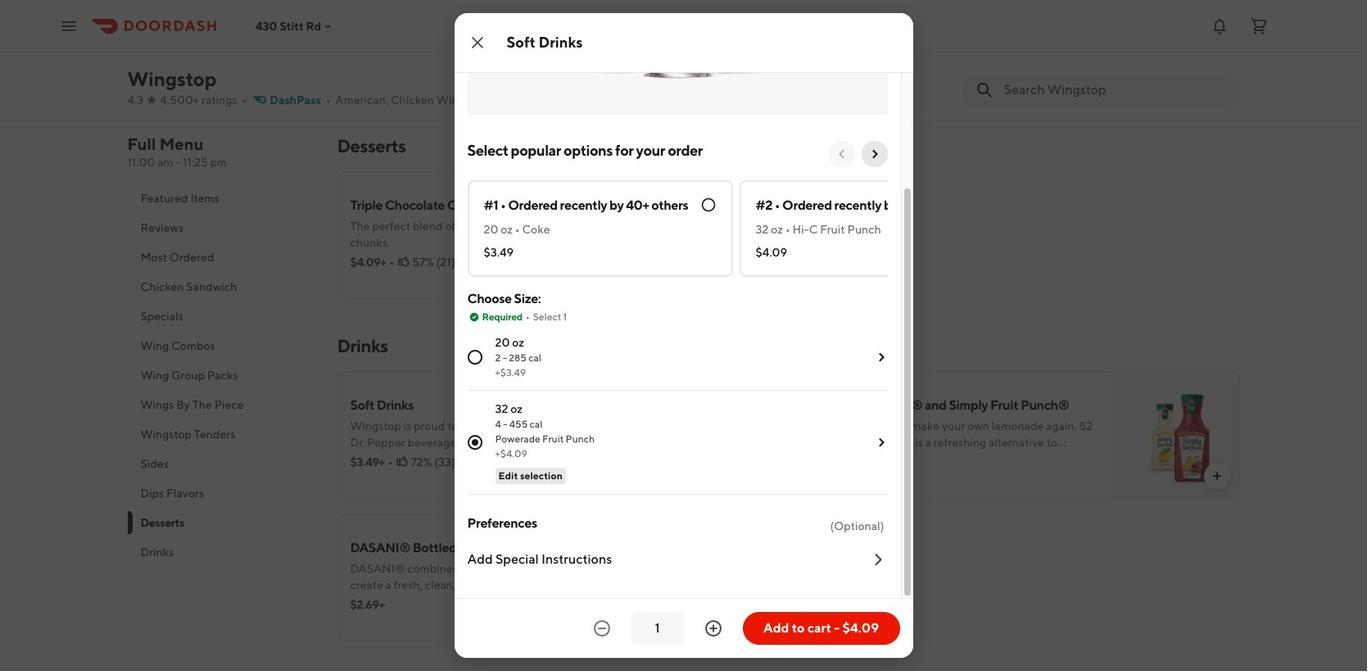 Task type: vqa. For each thing, say whether or not it's contained in the screenshot.
Required at the top left of the page
yes



Task type: describe. For each thing, give the bounding box(es) containing it.
simply lemonade® and simply fruit punch® image
[[1112, 371, 1240, 499]]

drinks button
[[127, 538, 318, 567]]

open menu image
[[59, 16, 79, 36]]

dips flavors button
[[127, 479, 318, 508]]

1 dasani® from the top
[[350, 540, 410, 556]]

0 vertical spatial fruit
[[820, 223, 845, 236]]

add a side of your favorite wing flavor.
[[350, 28, 546, 41]]

never
[[839, 420, 869, 433]]

(21) for 57% (21)
[[437, 256, 455, 269]]

pepper
[[367, 436, 405, 449]]

simply lemonade® and simply fruit punch® you'll never have to make your own lemonade again. 52 oz. simply lemonade is a refreshing alternative to homemade lemonades for the crew.
[[808, 397, 1093, 465]]

0 horizontal spatial desserts
[[141, 516, 184, 529]]

choose
[[467, 291, 512, 307]]

drinks inside button
[[141, 546, 174, 559]]

430 stitt rd button
[[256, 19, 334, 32]]

11:00
[[127, 156, 155, 169]]

blend
[[413, 220, 443, 233]]

dashpass •
[[270, 93, 331, 107]]

and inside soft drinks wingstop is proud to pour a variety of coca-cola and dr. pepper beverages.
[[605, 420, 625, 433]]

add for add a side of your favorite wing flavor.
[[350, 28, 373, 41]]

tasting
[[529, 578, 565, 592]]

#2 • ordered recently by 30+ others
[[756, 198, 962, 213]]

sandwich
[[186, 280, 237, 293]]

size:
[[514, 291, 541, 307]]

$2.69+
[[350, 598, 385, 611]]

ordered inside button
[[169, 251, 214, 264]]

edit
[[499, 470, 518, 482]]

20 for 20 oz • coke
[[484, 223, 498, 236]]

+$4.09
[[495, 448, 528, 460]]

for inside 'simply lemonade® and simply fruit punch® you'll never have to make your own lemonade again. 52 oz. simply lemonade is a refreshing alternative to homemade lemonades for the crew.'
[[929, 452, 943, 465]]

homemade
[[808, 452, 867, 465]]

by for 30+
[[884, 198, 898, 213]]

recently for 30+
[[834, 198, 882, 213]]

select inside choose size: group
[[533, 311, 561, 323]]

your inside 'simply lemonade® and simply fruit punch® you'll never have to make your own lemonade again. 52 oz. simply lemonade is a refreshing alternative to homemade lemonades for the crew.'
[[942, 420, 965, 433]]

add item to cart image for you'll never have to make your own lemonade again. 52 oz. simply lemonade is a refreshing alternative to homemade lemonades for the crew.
[[1211, 469, 1224, 483]]

wing combos button
[[127, 331, 318, 361]]

a left side
[[375, 28, 381, 41]]

1 horizontal spatial lemonade
[[992, 420, 1044, 433]]

0 items, open order cart image
[[1250, 16, 1269, 36]]

oz for 20 oz • coke
[[501, 223, 513, 236]]

reviews
[[141, 221, 184, 234]]

and up '16.9'
[[458, 578, 478, 592]]

72%
[[411, 456, 432, 469]]

oz for 20 oz 2 - 285 cal +$3.49
[[512, 336, 524, 349]]

add for add special instructions
[[467, 552, 493, 567]]

water
[[459, 540, 495, 556]]

combos
[[171, 339, 215, 352]]

0 vertical spatial punch
[[848, 223, 881, 236]]

triple chocolate chunk brownie image
[[654, 171, 782, 299]]

wing
[[487, 28, 512, 41]]

options
[[564, 142, 613, 159]]

430
[[256, 19, 277, 32]]

soft for soft drinks wingstop is proud to pour a variety of coca-cola and dr. pepper beverages.
[[350, 397, 374, 413]]

again.
[[1046, 420, 1077, 433]]

piece
[[214, 398, 244, 411]]

$4.09 inside button
[[843, 620, 879, 636]]

wing for wing group packs
[[141, 369, 169, 382]]

drinks inside soft drinks wingstop is proud to pour a variety of coca-cola and dr. pepper beverages.
[[377, 397, 414, 413]]

2 simply from the left
[[949, 397, 988, 413]]

• left coke
[[515, 223, 520, 236]]

• right $4.09+ on the top left
[[390, 256, 394, 269]]

make
[[912, 420, 940, 433]]

oz inside dasani® bottled water dasani® combines filtration with added minerals to create a fresh, clean, and premium tasting water that is pure and delicious. 16.9 oz bottle.
[[473, 595, 485, 608]]

and inside 'triple chocolate chunk brownie the perfect blend of chocolate chips and chocolate chunks.'
[[542, 220, 561, 233]]

popular
[[511, 142, 561, 159]]

30+
[[901, 198, 923, 213]]

add special instructions
[[467, 552, 612, 567]]

oz for 32 oz • hi-c fruit punch
[[771, 223, 783, 236]]

lemonade®
[[850, 397, 923, 413]]

drinks inside dialog
[[539, 34, 583, 51]]

cart
[[808, 620, 832, 636]]

own
[[968, 420, 990, 433]]

- inside full menu 11:00 am - 11:25 pm
[[176, 156, 181, 169]]

$1.89+ •
[[350, 48, 391, 61]]

featured items button
[[127, 184, 318, 213]]

lemonades
[[870, 452, 927, 465]]

pour
[[461, 420, 485, 433]]

flavor.
[[515, 28, 546, 41]]

4,500+ ratings •
[[160, 93, 247, 107]]

dashpass
[[270, 93, 321, 107]]

cal for 20
[[529, 352, 541, 364]]

add for add to cart - $4.09
[[764, 620, 789, 636]]

$3.49+ •
[[350, 456, 393, 469]]

brownie
[[488, 197, 536, 213]]

oz.
[[808, 436, 823, 449]]

add to cart - $4.09 button
[[743, 612, 900, 645]]

your for for
[[636, 142, 665, 159]]

57% (21)
[[412, 256, 455, 269]]

95% (21)
[[409, 48, 453, 61]]

chunks.
[[350, 236, 390, 249]]

+$3.49
[[495, 366, 526, 379]]

others for #1 • ordered recently by 40+ others
[[652, 198, 688, 213]]

1 chocolate from the left
[[458, 220, 510, 233]]

coke
[[522, 223, 550, 236]]

1
[[563, 311, 567, 323]]

dialog containing soft drinks
[[454, 0, 1005, 658]]

powerade
[[495, 433, 541, 445]]

close soft drinks image
[[467, 33, 487, 52]]

preferences
[[467, 516, 537, 531]]

none radio inside choose size: group
[[467, 435, 482, 450]]

chicken inside button
[[141, 280, 184, 293]]

wing combos
[[141, 339, 215, 352]]

items
[[190, 192, 219, 205]]

reviews button
[[127, 213, 318, 243]]

• right ratings
[[242, 93, 247, 107]]

triple chocolate chunk brownie the perfect blend of chocolate chips and chocolate chunks.
[[350, 197, 615, 249]]

of inside 'triple chocolate chunk brownie the perfect blend of chocolate chips and chocolate chunks.'
[[445, 220, 456, 233]]

wingstop for wingstop
[[127, 67, 217, 90]]

0 vertical spatial desserts
[[337, 135, 406, 156]]

choose size: group
[[467, 290, 888, 495]]

pm
[[210, 156, 227, 169]]

add item to cart image for triple chocolate chunk brownie
[[753, 270, 766, 283]]

32 oz • hi-c fruit punch
[[756, 223, 881, 236]]

bottle.
[[488, 595, 522, 608]]

am
[[157, 156, 173, 169]]

packs
[[207, 369, 238, 382]]

is for simply lemonade® and simply fruit punch®
[[915, 436, 923, 449]]

decrease quantity by 1 image
[[592, 619, 612, 638]]

- for 20
[[503, 352, 507, 364]]

wingstop inside soft drinks wingstop is proud to pour a variety of coca-cola and dr. pepper beverages.
[[350, 420, 402, 433]]

the inside 'triple chocolate chunk brownie the perfect blend of chocolate chips and chocolate chunks.'
[[350, 220, 370, 233]]

most
[[141, 251, 167, 264]]

Item Search search field
[[1004, 81, 1227, 99]]

(21) for 95% (21)
[[434, 48, 453, 61]]

selection
[[520, 470, 563, 482]]

premium
[[480, 578, 527, 592]]

wings by the piece
[[141, 398, 244, 411]]

dasani® bottled water image
[[654, 514, 782, 642]]

and inside 'simply lemonade® and simply fruit punch® you'll never have to make your own lemonade again. 52 oz. simply lemonade is a refreshing alternative to homemade lemonades for the crew.'
[[925, 397, 947, 413]]

1 vertical spatial lemonade
[[861, 436, 913, 449]]

added
[[532, 562, 565, 575]]

beverages.
[[408, 436, 464, 449]]

create
[[350, 578, 383, 592]]

add item to cart image for add a side of your favorite wing flavor.
[[753, 70, 766, 83]]

Current quantity is 1 number field
[[641, 619, 674, 637]]

4,500+
[[160, 93, 199, 107]]

recently for 40+
[[560, 198, 607, 213]]

• select 1
[[526, 311, 567, 323]]

32 oz 4 - 455 cal powerade fruit punch +$4.09
[[495, 403, 595, 460]]

fresh,
[[394, 578, 423, 592]]

variety
[[495, 420, 531, 433]]

1 simply from the left
[[808, 397, 848, 413]]



Task type: locate. For each thing, give the bounding box(es) containing it.
2 chocolate from the left
[[564, 220, 615, 233]]

1 recently from the left
[[560, 198, 607, 213]]

0 horizontal spatial chocolate
[[458, 220, 510, 233]]

2 vertical spatial add
[[764, 620, 789, 636]]

2 others from the left
[[925, 198, 962, 213]]

american,
[[336, 93, 389, 107]]

1 horizontal spatial $4.09
[[843, 620, 879, 636]]

1 vertical spatial of
[[445, 220, 456, 233]]

1 vertical spatial wing
[[141, 369, 169, 382]]

favorite
[[445, 28, 485, 41]]

by for 40+
[[610, 198, 624, 213]]

2 horizontal spatial of
[[533, 420, 544, 433]]

0 horizontal spatial chicken
[[141, 280, 184, 293]]

a
[[375, 28, 381, 41], [487, 420, 493, 433], [926, 436, 932, 449], [386, 578, 392, 592]]

of right side
[[407, 28, 417, 41]]

chicken up 'specials'
[[141, 280, 184, 293]]

0 horizontal spatial soft
[[350, 397, 374, 413]]

previous image
[[835, 148, 848, 161]]

$4.09+ •
[[350, 256, 394, 269]]

simply up the you'll
[[808, 397, 848, 413]]

soft right close soft drinks icon
[[507, 34, 536, 51]]

alternative
[[989, 436, 1045, 449]]

ordered up 'chips'
[[508, 198, 558, 213]]

add
[[350, 28, 373, 41], [467, 552, 493, 567], [764, 620, 789, 636]]

add item to cart image for dasani® bottled water
[[753, 612, 766, 625]]

1 vertical spatial dasani®
[[350, 562, 405, 575]]

1 horizontal spatial select
[[533, 311, 561, 323]]

to up that
[[614, 562, 625, 575]]

0 horizontal spatial of
[[407, 28, 417, 41]]

wing group packs button
[[127, 361, 318, 390]]

rd
[[306, 19, 321, 32]]

32 down #2
[[756, 223, 769, 236]]

cal inside 32 oz 4 - 455 cal powerade fruit punch +$4.09
[[530, 418, 543, 430]]

wing left group
[[141, 369, 169, 382]]

to left the cart
[[792, 620, 805, 636]]

wingstop inside button
[[141, 428, 192, 441]]

oz left hi-
[[771, 223, 783, 236]]

add item to cart image right increase quantity by 1 image
[[753, 612, 766, 625]]

0 horizontal spatial $4.09
[[756, 246, 787, 259]]

wing for wing combos
[[141, 339, 169, 352]]

$4.09 right the cart
[[843, 620, 879, 636]]

others
[[652, 198, 688, 213], [925, 198, 962, 213]]

refreshing
[[934, 436, 987, 449]]

chicken down 95%
[[391, 93, 434, 107]]

your for of
[[420, 28, 443, 41]]

cal right 455
[[530, 418, 543, 430]]

20 up 2
[[495, 336, 510, 349]]

your up refreshing
[[942, 420, 965, 433]]

0 vertical spatial add item to cart image
[[753, 70, 766, 83]]

most ordered button
[[127, 243, 318, 272]]

desserts down dips flavors
[[141, 516, 184, 529]]

your inside dialog
[[636, 142, 665, 159]]

0 horizontal spatial add item to cart image
[[753, 70, 766, 83]]

to right have on the right bottom of the page
[[898, 420, 909, 433]]

0 horizontal spatial for
[[615, 142, 634, 159]]

$4.09 down #2
[[756, 246, 787, 259]]

0 vertical spatial lemonade
[[992, 420, 1044, 433]]

chocolate
[[385, 197, 445, 213]]

add up premium
[[467, 552, 493, 567]]

coca-
[[546, 420, 578, 433]]

• right #2
[[775, 198, 780, 213]]

is for dasani® bottled water
[[623, 578, 630, 592]]

2 vertical spatial is
[[623, 578, 630, 592]]

1 horizontal spatial desserts
[[337, 135, 406, 156]]

32 for 32 oz 4 - 455 cal powerade fruit punch +$4.09
[[495, 403, 508, 416]]

(21) right the 57%
[[437, 256, 455, 269]]

punch inside 32 oz 4 - 455 cal powerade fruit punch +$4.09
[[566, 433, 595, 445]]

1 horizontal spatial for
[[929, 452, 943, 465]]

0 vertical spatial cal
[[529, 352, 541, 364]]

$4.09+
[[350, 256, 386, 269]]

• down size:
[[526, 311, 530, 323]]

and up make at the right bottom
[[925, 397, 947, 413]]

a left the fresh,
[[386, 578, 392, 592]]

ratings
[[202, 93, 237, 107]]

pure
[[350, 595, 374, 608]]

2 horizontal spatial is
[[915, 436, 923, 449]]

20 for 20 oz 2 - 285 cal +$3.49
[[495, 336, 510, 349]]

1 vertical spatial (21)
[[437, 256, 455, 269]]

wing
[[141, 339, 169, 352], [141, 369, 169, 382]]

1 horizontal spatial others
[[925, 198, 962, 213]]

dasani® bottled water dasani® combines filtration with added minerals to create a fresh, clean, and premium tasting water that is pure and delicious. 16.9 oz bottle.
[[350, 540, 630, 608]]

1 vertical spatial desserts
[[141, 516, 184, 529]]

most ordered
[[141, 251, 214, 264]]

wingstop up pepper
[[350, 420, 402, 433]]

0 horizontal spatial lemonade
[[861, 436, 913, 449]]

430 stitt rd
[[256, 19, 321, 32]]

ordered for #1
[[508, 198, 558, 213]]

for right options
[[615, 142, 634, 159]]

required
[[482, 311, 523, 323]]

20 inside 20 oz 2 - 285 cal +$3.49
[[495, 336, 510, 349]]

of
[[407, 28, 417, 41], [445, 220, 456, 233], [533, 420, 544, 433]]

perfect
[[372, 220, 411, 233]]

32 up 4
[[495, 403, 508, 416]]

2 vertical spatial of
[[533, 420, 544, 433]]

2 horizontal spatial add
[[764, 620, 789, 636]]

0 horizontal spatial others
[[652, 198, 688, 213]]

chicken sandwich
[[141, 280, 237, 293]]

0 horizontal spatial simply
[[808, 397, 848, 413]]

wings left by
[[141, 398, 174, 411]]

wingstop up 4,500+
[[127, 67, 217, 90]]

wingstop up sides
[[141, 428, 192, 441]]

0 horizontal spatial ordered
[[169, 251, 214, 264]]

is right that
[[623, 578, 630, 592]]

(optional)
[[830, 520, 885, 533]]

1 vertical spatial soft
[[350, 397, 374, 413]]

2 horizontal spatial your
[[942, 420, 965, 433]]

of right 455
[[533, 420, 544, 433]]

to inside dasani® bottled water dasani® combines filtration with added minerals to create a fresh, clean, and premium tasting water that is pure and delicious. 16.9 oz bottle.
[[614, 562, 625, 575]]

the inside button
[[192, 398, 212, 411]]

fruit right "c" at the right of the page
[[820, 223, 845, 236]]

chicken sandwich button
[[127, 272, 318, 302]]

1 horizontal spatial recently
[[834, 198, 882, 213]]

1 others from the left
[[652, 198, 688, 213]]

oz inside 32 oz 4 - 455 cal powerade fruit punch +$4.09
[[511, 403, 523, 416]]

that
[[599, 578, 620, 592]]

recently left 40+ at top left
[[560, 198, 607, 213]]

$3.49
[[484, 246, 514, 259]]

soft inside soft drinks wingstop is proud to pour a variety of coca-cola and dr. pepper beverages.
[[350, 397, 374, 413]]

soft
[[507, 34, 536, 51], [350, 397, 374, 413]]

water
[[567, 578, 597, 592]]

1 horizontal spatial your
[[636, 142, 665, 159]]

- right the cart
[[834, 620, 840, 636]]

wingstop tenders
[[141, 428, 235, 441]]

1 horizontal spatial by
[[884, 198, 898, 213]]

2 dasani® from the top
[[350, 562, 405, 575]]

1 vertical spatial is
[[915, 436, 923, 449]]

20 down #1
[[484, 223, 498, 236]]

oz right '16.9'
[[473, 595, 485, 608]]

0 vertical spatial add
[[350, 28, 373, 41]]

72% (33)
[[411, 456, 455, 469]]

cal right 285
[[529, 352, 541, 364]]

punch®
[[1021, 397, 1069, 413]]

soft inside dialog
[[507, 34, 536, 51]]

add special instructions button
[[467, 538, 888, 582]]

1 horizontal spatial of
[[445, 220, 456, 233]]

dr.
[[350, 436, 365, 449]]

32
[[756, 223, 769, 236], [495, 403, 508, 416]]

2 wing from the top
[[141, 369, 169, 382]]

select popular options for your order
[[467, 142, 703, 159]]

of inside soft drinks wingstop is proud to pour a variety of coca-cola and dr. pepper beverages.
[[533, 420, 544, 433]]

#2
[[756, 198, 773, 213]]

the
[[350, 220, 370, 233], [192, 398, 212, 411]]

0 vertical spatial 20
[[484, 223, 498, 236]]

dialog
[[454, 0, 1005, 658]]

1 horizontal spatial soft
[[507, 34, 536, 51]]

2 recently from the left
[[834, 198, 882, 213]]

- inside 32 oz 4 - 455 cal powerade fruit punch +$4.09
[[503, 418, 508, 430]]

and right 'chips'
[[542, 220, 561, 233]]

• right the dashpass
[[326, 93, 331, 107]]

punch down cola at the left bottom of page
[[566, 433, 595, 445]]

1 vertical spatial for
[[929, 452, 943, 465]]

special
[[496, 552, 539, 567]]

is inside 'simply lemonade® and simply fruit punch® you'll never have to make your own lemonade again. 52 oz. simply lemonade is a refreshing alternative to homemade lemonades for the crew.'
[[915, 436, 923, 449]]

instructions
[[542, 552, 612, 567]]

bottled
[[413, 540, 457, 556]]

wingstop for wingstop tenders
[[141, 428, 192, 441]]

0 horizontal spatial select
[[467, 142, 508, 159]]

1 vertical spatial 20
[[495, 336, 510, 349]]

1 vertical spatial punch
[[566, 433, 595, 445]]

• down pepper
[[388, 456, 393, 469]]

oz up 285
[[512, 336, 524, 349]]

0 horizontal spatial recently
[[560, 198, 607, 213]]

triple
[[350, 197, 383, 213]]

chips
[[512, 220, 539, 233]]

for left the
[[929, 452, 943, 465]]

by left 40+ at top left
[[610, 198, 624, 213]]

1 horizontal spatial wings
[[437, 93, 470, 107]]

punch down the #2 • ordered recently by 30+ others on the right of the page
[[848, 223, 881, 236]]

oz inside 20 oz 2 - 285 cal +$3.49
[[512, 336, 524, 349]]

2 vertical spatial your
[[942, 420, 965, 433]]

select left popular
[[467, 142, 508, 159]]

0 horizontal spatial fruit
[[542, 433, 564, 445]]

- inside 20 oz 2 - 285 cal +$3.49
[[503, 352, 507, 364]]

57%
[[412, 256, 434, 269]]

0 vertical spatial chicken
[[391, 93, 434, 107]]

• inside choose size: group
[[526, 311, 530, 323]]

delicious.
[[399, 595, 448, 608]]

- inside button
[[834, 620, 840, 636]]

• right #1
[[501, 198, 506, 213]]

others right '30+'
[[925, 198, 962, 213]]

0 horizontal spatial by
[[610, 198, 624, 213]]

1 vertical spatial add
[[467, 552, 493, 567]]

(21) down add a side of your favorite wing flavor.
[[434, 48, 453, 61]]

0 horizontal spatial add
[[350, 28, 373, 41]]

oz for 32 oz 4 - 455 cal powerade fruit punch +$4.09
[[511, 403, 523, 416]]

add to cart - $4.09
[[764, 620, 879, 636]]

wings by the piece button
[[127, 390, 318, 420]]

$4.09
[[756, 246, 787, 259], [843, 620, 879, 636]]

fruit up alternative at the right of page
[[991, 397, 1019, 413]]

minerals
[[568, 562, 612, 575]]

- for add
[[834, 620, 840, 636]]

chocolate down #1
[[458, 220, 510, 233]]

2 add item to cart image from the top
[[753, 612, 766, 625]]

0 horizontal spatial your
[[420, 28, 443, 41]]

1 by from the left
[[610, 198, 624, 213]]

1 horizontal spatial chocolate
[[564, 220, 615, 233]]

ordered for #2
[[783, 198, 832, 213]]

#1
[[484, 198, 498, 213]]

clean,
[[425, 578, 456, 592]]

1 vertical spatial fruit
[[991, 397, 1019, 413]]

None radio
[[467, 350, 482, 365]]

stitt
[[280, 19, 304, 32]]

soft up dr.
[[350, 397, 374, 413]]

0 vertical spatial $4.09
[[756, 246, 787, 259]]

wing group packs
[[141, 369, 238, 382]]

0 horizontal spatial punch
[[566, 433, 595, 445]]

1 vertical spatial the
[[192, 398, 212, 411]]

1 vertical spatial wings
[[141, 398, 174, 411]]

2 by from the left
[[884, 198, 898, 213]]

wings inside wings by the piece button
[[141, 398, 174, 411]]

52
[[1080, 420, 1093, 433]]

and right cola at the left bottom of page
[[605, 420, 625, 433]]

a inside 'simply lemonade® and simply fruit punch® you'll never have to make your own lemonade again. 52 oz. simply lemonade is a refreshing alternative to homemade lemonades for the crew.'
[[926, 436, 932, 449]]

soft drinks
[[507, 34, 583, 51]]

1 vertical spatial chicken
[[141, 280, 184, 293]]

is inside soft drinks wingstop is proud to pour a variety of coca-cola and dr. pepper beverages.
[[404, 420, 412, 433]]

your left order at the top of page
[[636, 142, 665, 159]]

0 vertical spatial select
[[467, 142, 508, 159]]

add item to cart image
[[753, 270, 766, 283], [753, 612, 766, 625]]

1 horizontal spatial fruit
[[820, 223, 845, 236]]

1 horizontal spatial is
[[623, 578, 630, 592]]

others for #2 • ordered recently by 30+ others
[[925, 198, 962, 213]]

- right 4
[[503, 418, 508, 430]]

0 horizontal spatial 32
[[495, 403, 508, 416]]

16.9
[[450, 595, 471, 608]]

1 vertical spatial 32
[[495, 403, 508, 416]]

1 horizontal spatial add item to cart image
[[1211, 469, 1224, 483]]

2 horizontal spatial ordered
[[783, 198, 832, 213]]

1 horizontal spatial ordered
[[508, 198, 558, 213]]

recently up 32 oz • hi-c fruit punch
[[834, 198, 882, 213]]

your
[[420, 28, 443, 41], [636, 142, 665, 159], [942, 420, 965, 433]]

1 horizontal spatial chicken
[[391, 93, 434, 107]]

a down make at the right bottom
[[926, 436, 932, 449]]

a left 4
[[487, 420, 493, 433]]

• down side
[[386, 48, 391, 61]]

next image
[[868, 148, 881, 161]]

oz
[[501, 223, 513, 236], [771, 223, 783, 236], [512, 336, 524, 349], [511, 403, 523, 416], [473, 595, 485, 608]]

1 vertical spatial cal
[[530, 418, 543, 430]]

0 horizontal spatial the
[[192, 398, 212, 411]]

group
[[171, 369, 205, 382]]

1 wing from the top
[[141, 339, 169, 352]]

is down make at the right bottom
[[915, 436, 923, 449]]

0 vertical spatial wing
[[141, 339, 169, 352]]

1 add item to cart image from the top
[[753, 270, 766, 283]]

have
[[871, 420, 896, 433]]

ordered up chicken sandwich
[[169, 251, 214, 264]]

cal inside 20 oz 2 - 285 cal +$3.49
[[529, 352, 541, 364]]

to inside soft drinks wingstop is proud to pour a variety of coca-cola and dr. pepper beverages.
[[447, 420, 458, 433]]

lemonade down have on the right bottom of the page
[[861, 436, 913, 449]]

others right 40+ at top left
[[652, 198, 688, 213]]

chocolate down #1 • ordered recently by 40+ others
[[564, 220, 615, 233]]

select left 1
[[533, 311, 561, 323]]

32 for 32 oz • hi-c fruit punch
[[756, 223, 769, 236]]

desserts down american,
[[337, 135, 406, 156]]

- right 2
[[503, 352, 507, 364]]

(33)
[[435, 456, 455, 469]]

add item to cart image down #2
[[753, 270, 766, 283]]

0 vertical spatial soft
[[507, 34, 536, 51]]

None radio
[[467, 435, 482, 450]]

32 inside 32 oz 4 - 455 cal powerade fruit punch +$4.09
[[495, 403, 508, 416]]

to
[[447, 420, 458, 433], [898, 420, 909, 433], [1047, 436, 1058, 449], [614, 562, 625, 575], [792, 620, 805, 636]]

and
[[542, 220, 561, 233], [925, 397, 947, 413], [605, 420, 625, 433], [458, 578, 478, 592], [377, 595, 396, 608]]

simply up own
[[949, 397, 988, 413]]

1 vertical spatial select
[[533, 311, 561, 323]]

is left proud
[[404, 420, 412, 433]]

for inside dialog
[[615, 142, 634, 159]]

ordered up "c" at the right of the page
[[783, 198, 832, 213]]

0 vertical spatial the
[[350, 220, 370, 233]]

add up $1.89+
[[350, 28, 373, 41]]

side of flavor image
[[654, 0, 782, 99]]

soft for soft drinks
[[507, 34, 536, 51]]

lemonade up alternative at the right of page
[[992, 420, 1044, 433]]

0 vertical spatial of
[[407, 28, 417, 41]]

and right pure on the bottom
[[377, 595, 396, 608]]

0 vertical spatial add item to cart image
[[753, 270, 766, 283]]

to down again.
[[1047, 436, 1058, 449]]

filtration
[[460, 562, 505, 575]]

the up chunks.
[[350, 220, 370, 233]]

0 horizontal spatial is
[[404, 420, 412, 433]]

fruit down "coca-"
[[542, 433, 564, 445]]

combines
[[407, 562, 458, 575]]

1 vertical spatial your
[[636, 142, 665, 159]]

dips flavors
[[141, 487, 204, 500]]

the right by
[[192, 398, 212, 411]]

featured items
[[141, 192, 219, 205]]

285
[[509, 352, 527, 364]]

0 vertical spatial 32
[[756, 223, 769, 236]]

cal for 32
[[530, 418, 543, 430]]

oz up 455
[[511, 403, 523, 416]]

add left the cart
[[764, 620, 789, 636]]

your up 95% (21)
[[420, 28, 443, 41]]

1 vertical spatial add item to cart image
[[753, 612, 766, 625]]

0 vertical spatial wings
[[437, 93, 470, 107]]

is inside dasani® bottled water dasani® combines filtration with added minerals to create a fresh, clean, and premium tasting water that is pure and delicious. 16.9 oz bottle.
[[623, 578, 630, 592]]

- right am
[[176, 156, 181, 169]]

• left hi-
[[786, 223, 790, 236]]

drinks
[[539, 34, 583, 51], [337, 335, 388, 356], [377, 397, 414, 413], [141, 546, 174, 559]]

to left pour
[[447, 420, 458, 433]]

none radio inside choose size: group
[[467, 350, 482, 365]]

2 vertical spatial fruit
[[542, 433, 564, 445]]

- for 32
[[503, 418, 508, 430]]

cola
[[578, 420, 603, 433]]

american, chicken wings
[[336, 93, 470, 107]]

$3.49+
[[350, 456, 385, 469]]

add item to cart image
[[753, 70, 766, 83], [1211, 469, 1224, 483]]

a inside soft drinks wingstop is proud to pour a variety of coca-cola and dr. pepper beverages.
[[487, 420, 493, 433]]

20 oz • coke
[[484, 223, 550, 236]]

notification bell image
[[1210, 16, 1230, 36]]

fruit inside 32 oz 4 - 455 cal powerade fruit punch +$4.09
[[542, 433, 564, 445]]

oz up $3.49
[[501, 223, 513, 236]]

by left '30+'
[[884, 198, 898, 213]]

0 vertical spatial your
[[420, 28, 443, 41]]

2 horizontal spatial fruit
[[991, 397, 1019, 413]]

1 vertical spatial $4.09
[[843, 620, 879, 636]]

0 vertical spatial is
[[404, 420, 412, 433]]

of right blend
[[445, 220, 456, 233]]

to inside button
[[792, 620, 805, 636]]

soft drinks image
[[654, 371, 782, 499]]

1 horizontal spatial add
[[467, 552, 493, 567]]

increase quantity by 1 image
[[703, 619, 723, 638]]

0 horizontal spatial wings
[[141, 398, 174, 411]]

1 horizontal spatial 32
[[756, 223, 769, 236]]

1 horizontal spatial punch
[[848, 223, 881, 236]]

1 vertical spatial add item to cart image
[[1211, 469, 1224, 483]]

full menu 11:00 am - 11:25 pm
[[127, 134, 227, 169]]

fruit inside 'simply lemonade® and simply fruit punch® you'll never have to make your own lemonade again. 52 oz. simply lemonade is a refreshing alternative to homemade lemonades for the crew.'
[[991, 397, 1019, 413]]

featured
[[141, 192, 188, 205]]

wing down 'specials'
[[141, 339, 169, 352]]

0 vertical spatial (21)
[[434, 48, 453, 61]]

95%
[[409, 48, 432, 61]]

a inside dasani® bottled water dasani® combines filtration with added minerals to create a fresh, clean, and premium tasting water that is pure and delicious. 16.9 oz bottle.
[[386, 578, 392, 592]]

wings down 95% (21)
[[437, 93, 470, 107]]

with
[[507, 562, 530, 575]]

0 vertical spatial for
[[615, 142, 634, 159]]

1 horizontal spatial the
[[350, 220, 370, 233]]

order
[[668, 142, 703, 159]]



